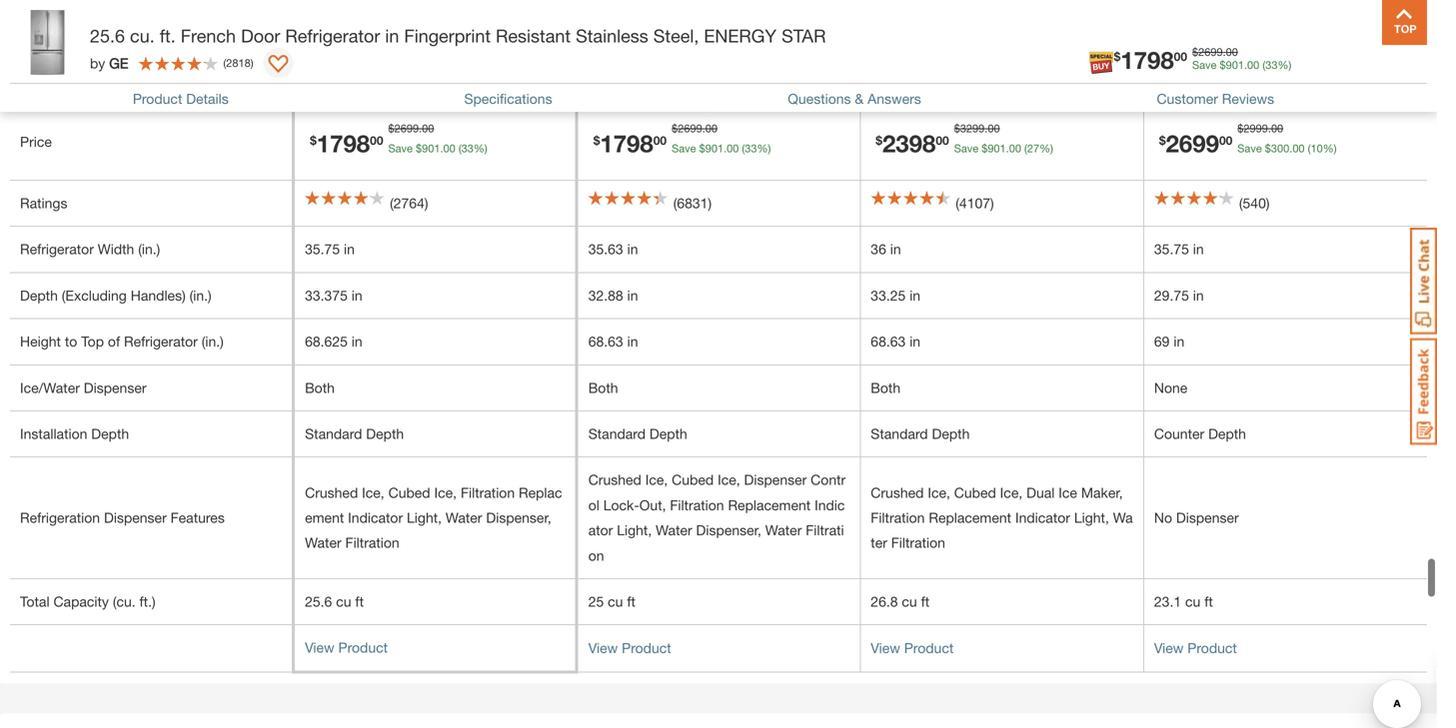 Task type: describe. For each thing, give the bounding box(es) containing it.
4107
[[960, 192, 991, 208]]

3 view product link from the left
[[871, 637, 954, 654]]

ngerprint for depth
[[1155, 44, 1211, 60]]

dispenser, inside crushed ice, cubed ice, filtration replac ement indicator light, water dispenser, water filtration
[[486, 507, 552, 523]]

$ 2699 . 00 save $ 901 . 00 ( 33 %)
[[1193, 46, 1292, 72]]

32.88
[[589, 284, 624, 301]]

ener
[[527, 44, 564, 60]]

ter
[[871, 532, 888, 549]]

29.75
[[1155, 284, 1190, 301]]

resistant for 25.6 cu. ft. french door refrigerator in fi ngerprint resistant stainless steel, ener gy star
[[365, 44, 423, 60]]

33.375 in
[[305, 284, 363, 301]]

cu. for 25 cu. ft. french door refrigerator in fing erprint-resistant stainless steel
[[608, 31, 627, 48]]

in inside "25.6 cu. ft. french door refrigerator in fi ngerprint resistant stainless steel, ener gy star"
[[535, 18, 546, 35]]

( inside $ 2699 00 $ 2999 . 00 save $ 300 . 00 ( 10 %)
[[1308, 139, 1311, 152]]

top button
[[1383, 0, 1428, 45]]

25 for 25 cu. ft. french door refrigerator in fing erprint-resistant stainless steel
[[589, 31, 604, 48]]

door for 26.8 cu. ft. french door refrigerator in fi ngerprint resistant stainless steel
[[988, 31, 1019, 48]]

steel, for 23.1 cu. ft. french door refrigerator in fi ngerprint resistant stainless steel, count er depth and energy star
[[1337, 44, 1373, 60]]

2699 up ( 6831 )
[[678, 119, 702, 132]]

ice/water dispenser
[[20, 377, 146, 393]]

installation depth
[[20, 423, 129, 439]]

ge
[[109, 55, 128, 71]]

indic
[[815, 494, 845, 511]]

on
[[589, 545, 604, 561]]

( inside $ 2699 . 00 save $ 901 . 00 ( 33 %)
[[1263, 59, 1266, 72]]

(cu.
[[113, 591, 136, 607]]

25 cu ft
[[589, 591, 636, 607]]

top
[[81, 331, 104, 347]]

depth up height
[[20, 284, 58, 301]]

fi for 26.8 cu. ft. french door refrigerator in fi ngerprint resistant stainless steel
[[1115, 31, 1127, 48]]

customer
[[1157, 91, 1219, 107]]

counter
[[1155, 423, 1205, 439]]

ft.)
[[139, 591, 156, 607]]

901 up ( 6831 )
[[706, 139, 724, 152]]

to
[[65, 331, 77, 347]]

details
[[186, 91, 229, 107]]

%) inside $ 2398 00 $ 3299 . 00 save $ 901 . 00 ( 27 %)
[[1040, 139, 1054, 152]]

2 view product link from the left
[[589, 637, 671, 654]]

cu for 25
[[608, 591, 623, 607]]

0 horizontal spatial 33
[[462, 139, 474, 152]]

( 540 )
[[1239, 192, 1270, 208]]

2764
[[394, 192, 425, 208]]

4 view product link from the left
[[1155, 637, 1237, 654]]

2 view product from the left
[[589, 637, 671, 654]]

35.63
[[589, 238, 624, 255]]

refrigerator down ratings
[[20, 238, 94, 255]]

refrigeration dispenser features
[[20, 507, 225, 523]]

%) inside $ 2699 00 $ 2999 . 00 save $ 300 . 00 ( 10 %)
[[1323, 139, 1337, 152]]

crushed ice, cubed ice, dispenser contr ol lock-out, filtration replacement indic ator light, water dispenser, water filtrati on
[[589, 469, 846, 561]]

ngerprint inside 26.8 cu. ft. french door refrigerator in fi ngerprint resistant stainless steel
[[871, 56, 927, 73]]

cu. for 26.8 cu. ft. french door refrigerator in fi ngerprint resistant stainless steel
[[902, 31, 921, 48]]

filtration up ter at the right of the page
[[871, 507, 925, 523]]

replacement inside crushed ice, cubed ice, dispenser contr ol lock-out, filtration replacement indic ator light, water dispenser, water filtrati on
[[728, 494, 811, 511]]

ratings
[[20, 192, 67, 208]]

%) inside $ 2699 . 00 save $ 901 . 00 ( 33 %)
[[1278, 59, 1292, 72]]

901 up 2764
[[422, 139, 440, 152]]

depth up the out,
[[650, 423, 688, 439]]

no dispenser
[[1155, 507, 1239, 523]]

save up ( 2764 )
[[388, 139, 413, 152]]

contr
[[811, 469, 846, 486]]

lock-
[[604, 494, 640, 511]]

french for 25.6 cu. ft. french door refrigerator in fi ngerprint resistant stainless steel, ener gy star
[[376, 18, 419, 35]]

answers
[[868, 91, 922, 107]]

light, inside crushed ice, cubed ice, dual ice maker, filtration replacement indicator light, wa ter filtration
[[1074, 507, 1110, 523]]

in right 35.63
[[627, 238, 638, 255]]

2999
[[1244, 119, 1268, 132]]

) for ( 540 )
[[1266, 192, 1270, 208]]

ator
[[589, 519, 613, 536]]

dispenser for ice/water dispenser
[[84, 377, 146, 393]]

( 4107 )
[[956, 192, 994, 208]]

) for ( 2818 )
[[251, 56, 253, 69]]

product down 23.1 cu ft
[[1188, 637, 1237, 654]]

25.6 for 25.6 cu. ft. french door refrigerator in fi ngerprint resistant stainless steel, ener gy star
[[305, 18, 332, 35]]

3 standard depth from the left
[[871, 423, 970, 439]]

depth inside 23.1 cu. ft. french door refrigerator in fi ngerprint resistant stainless steel, count er depth and energy star
[[1171, 69, 1208, 85]]

23.1 cu. ft. french door refrigerator in fi ngerprint resistant stainless steel, count er depth and energy star
[[1155, 18, 1415, 85]]

in inside 25 cu. ft. french door refrigerator in fing erprint-resistant stainless steel
[[807, 31, 817, 48]]

out,
[[640, 494, 666, 511]]

ft. for 25.6 cu. ft. french door refrigerator in fingerprint resistant stainless steel, energy star
[[160, 25, 176, 46]]

save inside $ 2699 . 00 save $ 901 . 00 ( 33 %)
[[1193, 59, 1217, 72]]

69 in
[[1155, 331, 1185, 347]]

indicator inside crushed ice, cubed ice, filtration replac ement indicator light, water dispenser, water filtration
[[348, 507, 403, 523]]

ft. for 26.8 cu. ft. french door refrigerator in fi ngerprint resistant stainless steel
[[925, 31, 938, 48]]

32.88 in
[[589, 284, 638, 301]]

(excluding
[[62, 284, 127, 301]]

refrigerator for 25 cu. ft. french door refrigerator in fing erprint-resistant stainless steel
[[729, 31, 803, 48]]

in down 32.88 in
[[627, 331, 638, 347]]

$ 2398 00 $ 3299 . 00 save $ 901 . 00 ( 27 %)
[[876, 119, 1054, 154]]

installation
[[20, 423, 87, 439]]

counter depth
[[1155, 423, 1247, 439]]

2699 inside $ 2699 . 00 save $ 901 . 00 ( 33 %)
[[1199, 46, 1223, 59]]

3299
[[961, 119, 985, 132]]

live chat image
[[1411, 228, 1438, 335]]

reviews
[[1222, 91, 1275, 107]]

questions
[[788, 91, 851, 107]]

depth (excluding handles) (in.)
[[20, 284, 212, 301]]

cu for 25.6
[[336, 591, 351, 607]]

filtration left replac
[[461, 482, 515, 498]]

) for ( 4107 )
[[991, 192, 994, 208]]

25.6 cu. ft. french door refrigerator in fingerprint resistant stainless steel, energy star
[[90, 25, 826, 46]]

25.6 cu. ft. french door refrigerator in fi ngerprint resistant stainless steel, ener gy star
[[305, 18, 564, 85]]

cubed for replacement
[[954, 482, 996, 498]]

26.8 cu. ft. french door refrigerator in fi ngerprint resistant stainless steel
[[871, 31, 1127, 73]]

depth right counter
[[1209, 423, 1247, 439]]

26.8 cu ft
[[871, 591, 930, 607]]

ice/water
[[20, 377, 80, 393]]

0 vertical spatial (in.)
[[138, 238, 160, 255]]

25.6 for 25.6 cu. ft. french door refrigerator in fingerprint resistant stainless steel, energy star
[[90, 25, 125, 46]]

save inside $ 2699 00 $ 2999 . 00 save $ 300 . 00 ( 10 %)
[[1238, 139, 1262, 152]]

in right the 33.25
[[910, 284, 921, 301]]

steel for fing
[[757, 56, 789, 73]]

2 standard depth from the left
[[589, 423, 688, 439]]

1 horizontal spatial 1798
[[600, 126, 654, 154]]

total capacity (cu. ft.)
[[20, 591, 156, 607]]

2 35.75 from the left
[[1155, 238, 1190, 255]]

2699 up 2764
[[395, 119, 419, 132]]

refrigerator width (in.)
[[20, 238, 160, 255]]

1 both from the left
[[305, 377, 335, 393]]

901 inside $ 2398 00 $ 3299 . 00 save $ 901 . 00 ( 27 %)
[[988, 139, 1006, 152]]

26.8 for 26.8 cu ft
[[871, 591, 898, 607]]

cu for 26.8
[[902, 591, 917, 607]]

$ 2699 00 $ 2999 . 00 save $ 300 . 00 ( 10 %)
[[1160, 119, 1337, 154]]

refrigeration
[[20, 507, 100, 523]]

&
[[855, 91, 864, 107]]

indicator inside crushed ice, cubed ice, dual ice maker, filtration replacement indicator light, wa ter filtration
[[1016, 507, 1071, 523]]

33 inside $ 2699 . 00 save $ 901 . 00 ( 33 %)
[[1266, 59, 1278, 72]]

68.625
[[305, 331, 348, 347]]

count
[[1377, 44, 1415, 60]]

in up 33.375 in
[[344, 238, 355, 255]]

00 inside $ 1798 00
[[1174, 50, 1188, 64]]

25 cu. ft. french door refrigerator in fing erprint-resistant stainless steel
[[589, 31, 848, 73]]

refrigerator for 25.6 cu. ft. french door refrigerator in fi ngerprint resistant stainless steel, ener gy star
[[457, 18, 531, 35]]

handles)
[[131, 284, 186, 301]]

4 view product from the left
[[1155, 637, 1237, 654]]

0 vertical spatial energy
[[704, 25, 777, 46]]

features
[[171, 507, 225, 523]]

1 vertical spatial (in.)
[[190, 284, 212, 301]]

1 standard depth from the left
[[305, 423, 404, 439]]

$ inside $ 1798 00
[[1114, 50, 1121, 64]]

in right 68.625
[[352, 331, 363, 347]]

6831
[[677, 192, 708, 208]]

crushed ice, cubed ice, filtration replac ement indicator light, water dispenser, water filtration
[[305, 482, 562, 549]]

1 35.75 in from the left
[[305, 238, 355, 255]]

filtration up 25.6 cu ft
[[345, 532, 400, 549]]

price
[[20, 130, 52, 147]]

1 horizontal spatial steel,
[[654, 25, 699, 46]]

door for 25.6 cu. ft. french door refrigerator in fingerprint resistant stainless steel, energy star
[[241, 25, 280, 46]]

ement
[[305, 507, 344, 523]]

door for 23.1 cu. ft. french door refrigerator in fi ngerprint resistant stainless steel, count er depth and energy star
[[1272, 18, 1303, 35]]

and
[[1212, 69, 1236, 85]]

dispenser for no dispenser
[[1177, 507, 1239, 523]]

( inside $ 2398 00 $ 3299 . 00 save $ 901 . 00 ( 27 %)
[[1025, 139, 1028, 152]]

of
[[108, 331, 120, 347]]

) for ( 6831 )
[[708, 192, 712, 208]]

3 view product from the left
[[871, 637, 954, 654]]

33.25 in
[[871, 284, 921, 301]]

cu. for 23.1 cu. ft. french door refrigerator in fi ngerprint resistant stainless steel, count er depth and energy star
[[1186, 18, 1205, 35]]

in right 29.75
[[1193, 284, 1204, 301]]

2 view from the left
[[589, 637, 618, 654]]

specifications
[[464, 91, 552, 107]]

ft. for 25.6 cu. ft. french door refrigerator in fi ngerprint resistant stainless steel, ener gy star
[[359, 18, 372, 35]]

product down 26.8 cu ft
[[904, 637, 954, 654]]

capacity
[[53, 591, 109, 607]]



Task type: locate. For each thing, give the bounding box(es) containing it.
2 steel from the left
[[1054, 56, 1085, 73]]

0 horizontal spatial 1798
[[317, 126, 370, 154]]

0 horizontal spatial standard
[[305, 423, 362, 439]]

height
[[20, 331, 61, 347]]

light, down maker,
[[1074, 507, 1110, 523]]

1 horizontal spatial energy
[[1240, 69, 1296, 85]]

2 horizontal spatial steel,
[[1337, 44, 1373, 60]]

indicator down dual
[[1016, 507, 1071, 523]]

0 horizontal spatial 35.75 in
[[305, 238, 355, 255]]

by
[[90, 55, 105, 71]]

68.625 in
[[305, 331, 363, 347]]

3 ft from the left
[[921, 591, 930, 607]]

star right gy
[[329, 69, 363, 85]]

water
[[446, 507, 482, 523], [656, 519, 692, 536], [766, 519, 802, 536], [305, 532, 342, 549]]

dispenser left contr
[[744, 469, 807, 486]]

save up ( 6831 )
[[672, 139, 696, 152]]

steel, for 25.6 cu. ft. french door refrigerator in fi ngerprint resistant stainless steel, ener gy star
[[488, 44, 523, 60]]

resistant for 25 cu. ft. french door refrigerator in fing erprint-resistant stainless steel
[[634, 56, 693, 73]]

1 horizontal spatial ngerprint
[[871, 56, 927, 73]]

cubed for out,
[[672, 469, 714, 486]]

dispenser, inside crushed ice, cubed ice, dispenser contr ol lock-out, filtration replacement indic ator light, water dispenser, water filtrati on
[[696, 519, 762, 536]]

light, down lock-
[[617, 519, 652, 536]]

2 26.8 from the top
[[871, 591, 898, 607]]

crushed up lock-
[[589, 469, 642, 486]]

resistant for 23.1 cu. ft. french door refrigerator in fi ngerprint resistant stainless steel, count er depth and energy star
[[1215, 44, 1273, 60]]

23.1 down no
[[1155, 591, 1182, 607]]

steel for fi
[[1054, 56, 1085, 73]]

ngerprint inside 23.1 cu. ft. french door refrigerator in fi ngerprint resistant stainless steel, count er depth and energy star
[[1155, 44, 1211, 60]]

refrigerator for 23.1 cu. ft. french door refrigerator in fi ngerprint resistant stainless steel, count er depth and energy star
[[1306, 18, 1380, 35]]

stainless for 25.6 cu. ft. french door refrigerator in fi ngerprint resistant stainless steel, ener gy star
[[427, 44, 484, 60]]

ft. right fing at right
[[925, 31, 938, 48]]

540
[[1243, 192, 1266, 208]]

ft. for 25 cu. ft. french door refrigerator in fing erprint-resistant stainless steel
[[631, 31, 643, 48]]

1 26.8 from the top
[[871, 31, 898, 48]]

cu. inside 26.8 cu. ft. french door refrigerator in fi ngerprint resistant stainless steel
[[902, 31, 921, 48]]

display image
[[268, 55, 288, 75]]

gy
[[305, 69, 325, 85]]

2 indicator from the left
[[1016, 507, 1071, 523]]

2 horizontal spatial fi
[[1399, 18, 1410, 35]]

1 vertical spatial 25
[[589, 591, 604, 607]]

1 horizontal spatial dispenser,
[[696, 519, 762, 536]]

refrigerator
[[457, 18, 531, 35], [1306, 18, 1380, 35], [285, 25, 380, 46], [729, 31, 803, 48], [1023, 31, 1097, 48], [20, 238, 94, 255], [124, 331, 198, 347]]

view down 26.8 cu ft
[[871, 637, 901, 654]]

in up 29.75 in
[[1193, 238, 1204, 255]]

french for 25.6 cu. ft. french door refrigerator in fingerprint resistant stainless steel, energy star
[[181, 25, 236, 46]]

refrigerator inside 26.8 cu. ft. french door refrigerator in fi ngerprint resistant stainless steel
[[1023, 31, 1097, 48]]

none
[[1155, 377, 1188, 393]]

fing
[[821, 31, 848, 48]]

crushed inside crushed ice, cubed ice, dual ice maker, filtration replacement indicator light, wa ter filtration
[[871, 482, 924, 498]]

ice
[[1059, 482, 1078, 498]]

cubed inside crushed ice, cubed ice, filtration replac ement indicator light, water dispenser, water filtration
[[388, 482, 430, 498]]

25.6 down ement on the left
[[305, 591, 332, 607]]

0 horizontal spatial indicator
[[348, 507, 403, 523]]

1 horizontal spatial 68.63 in
[[871, 331, 921, 347]]

1 horizontal spatial 35.75 in
[[1155, 238, 1204, 255]]

29.75 in
[[1155, 284, 1204, 301]]

in left $ 1798 00
[[1101, 31, 1112, 48]]

2 horizontal spatial standard depth
[[871, 423, 970, 439]]

1 indicator from the left
[[348, 507, 403, 523]]

ngerprint up gy
[[305, 44, 361, 60]]

cubed
[[672, 469, 714, 486], [388, 482, 430, 498], [954, 482, 996, 498]]

save inside $ 2398 00 $ 3299 . 00 save $ 901 . 00 ( 27 %)
[[954, 139, 979, 152]]

view product down 23.1 cu ft
[[1155, 637, 1237, 654]]

stainless for 25 cu. ft. french door refrigerator in fing erprint-resistant stainless steel
[[697, 56, 753, 73]]

2 both from the left
[[589, 377, 618, 393]]

energy inside 23.1 cu. ft. french door refrigerator in fi ngerprint resistant stainless steel, count er depth and energy star
[[1240, 69, 1296, 85]]

ol
[[589, 494, 600, 511]]

0 horizontal spatial $ 1798 00 $ 2699 . 00 save $ 901 . 00 ( 33 %)
[[310, 119, 488, 154]]

0 horizontal spatial 35.75
[[305, 238, 340, 255]]

2699 inside $ 2699 00 $ 2999 . 00 save $ 300 . 00 ( 10 %)
[[1166, 126, 1220, 154]]

door inside 25 cu. ft. french door refrigerator in fing erprint-resistant stainless steel
[[694, 31, 725, 48]]

1 horizontal spatial star
[[782, 25, 826, 46]]

in right "32.88"
[[627, 284, 638, 301]]

2 23.1 from the top
[[1155, 591, 1182, 607]]

questions & answers
[[788, 91, 922, 107]]

steel
[[757, 56, 789, 73], [1054, 56, 1085, 73]]

erprint-
[[589, 56, 634, 73]]

ngerprint for star
[[305, 44, 361, 60]]

2 35.75 in from the left
[[1155, 238, 1204, 255]]

1 view from the left
[[305, 637, 335, 653]]

901 inside $ 2699 . 00 save $ 901 . 00 ( 33 %)
[[1226, 59, 1245, 72]]

2 vertical spatial (in.)
[[202, 331, 224, 347]]

in inside 23.1 cu. ft. french door refrigerator in fi ngerprint resistant stainless steel, count er depth and energy star
[[1384, 18, 1395, 35]]

1 horizontal spatial crushed
[[589, 469, 642, 486]]

1 view product from the left
[[305, 637, 388, 653]]

2398
[[883, 126, 936, 154]]

crushed ice, cubed ice, dual ice maker, filtration replacement indicator light, wa ter filtration
[[871, 482, 1133, 549]]

product down 25 cu ft in the left of the page
[[622, 637, 671, 654]]

ft. up $ 2699 . 00 save $ 901 . 00 ( 33 %)
[[1209, 18, 1221, 35]]

33 down specifications on the left of the page
[[462, 139, 474, 152]]

depth up crushed ice, cubed ice, filtration replac ement indicator light, water dispenser, water filtration
[[366, 423, 404, 439]]

2 horizontal spatial cubed
[[954, 482, 996, 498]]

er
[[1155, 69, 1167, 85]]

fi inside "25.6 cu. ft. french door refrigerator in fi ngerprint resistant stainless steel, ener gy star"
[[549, 18, 561, 35]]

1 vertical spatial 26.8
[[871, 591, 898, 607]]

00
[[1226, 46, 1239, 59], [1174, 50, 1188, 64], [1248, 59, 1260, 72], [422, 119, 434, 132], [706, 119, 718, 132], [988, 119, 1000, 132], [1272, 119, 1284, 132], [370, 130, 383, 144], [654, 130, 667, 144], [936, 130, 949, 144], [1220, 130, 1233, 144], [443, 139, 456, 152], [727, 139, 739, 152], [1009, 139, 1022, 152], [1293, 139, 1305, 152]]

standard
[[305, 423, 362, 439], [589, 423, 646, 439], [871, 423, 928, 439]]

0 horizontal spatial standard depth
[[305, 423, 404, 439]]

300
[[1272, 139, 1290, 152]]

fi
[[549, 18, 561, 35], [1399, 18, 1410, 35], [1115, 31, 1127, 48]]

refrigerator for 26.8 cu. ft. french door refrigerator in fi ngerprint resistant stainless steel
[[1023, 31, 1097, 48]]

1 ft from the left
[[355, 591, 364, 607]]

light, inside crushed ice, cubed ice, dispenser contr ol lock-out, filtration replacement indic ator light, water dispenser, water filtrati on
[[617, 519, 652, 536]]

2 ft from the left
[[627, 591, 636, 607]]

23.1 for 23.1 cu. ft. french door refrigerator in fi ngerprint resistant stainless steel, count er depth and energy star
[[1155, 18, 1182, 35]]

1 horizontal spatial 35.75
[[1155, 238, 1190, 255]]

1 view product link from the left
[[305, 637, 388, 653]]

french inside 26.8 cu. ft. french door refrigerator in fi ngerprint resistant stainless steel
[[942, 31, 985, 48]]

0 horizontal spatial 68.63
[[589, 331, 624, 347]]

1798 down erprint-
[[600, 126, 654, 154]]

fi inside 26.8 cu. ft. french door refrigerator in fi ngerprint resistant stainless steel
[[1115, 31, 1127, 48]]

save
[[1193, 59, 1217, 72], [388, 139, 413, 152], [672, 139, 696, 152], [954, 139, 979, 152], [1238, 139, 1262, 152]]

both
[[305, 377, 335, 393], [589, 377, 618, 393], [871, 377, 901, 393]]

view product
[[305, 637, 388, 653], [589, 637, 671, 654], [871, 637, 954, 654], [1155, 637, 1237, 654]]

door inside 23.1 cu. ft. french door refrigerator in fi ngerprint resistant stainless steel, count er depth and energy star
[[1272, 18, 1303, 35]]

2 horizontal spatial light,
[[1074, 507, 1110, 523]]

0 horizontal spatial light,
[[407, 507, 442, 523]]

view product down 25 cu ft in the left of the page
[[589, 637, 671, 654]]

in left fing at right
[[807, 31, 817, 48]]

crushed inside crushed ice, cubed ice, filtration replac ement indicator light, water dispenser, water filtration
[[305, 482, 358, 498]]

35.75 in up 33.375
[[305, 238, 355, 255]]

resistant inside 23.1 cu. ft. french door refrigerator in fi ngerprint resistant stainless steel, count er depth and energy star
[[1215, 44, 1273, 60]]

ft for 25.6 cu ft
[[355, 591, 364, 607]]

10
[[1311, 139, 1323, 152]]

dispenser left features
[[104, 507, 167, 523]]

in left fingerprint on the top left of page
[[385, 25, 399, 46]]

1 68.63 from the left
[[589, 331, 624, 347]]

save up "customer reviews"
[[1193, 59, 1217, 72]]

3 standard from the left
[[871, 423, 928, 439]]

ngerprint up er
[[1155, 44, 1211, 60]]

refrigerator up ener
[[457, 18, 531, 35]]

energy
[[704, 25, 777, 46], [1240, 69, 1296, 85]]

fi for 23.1 cu. ft. french door refrigerator in fi ngerprint resistant stainless steel, count er depth and energy star
[[1399, 18, 1410, 35]]

filtration right the out,
[[670, 494, 724, 511]]

68.63 in down 32.88 in
[[589, 331, 638, 347]]

3 view from the left
[[871, 637, 901, 654]]

feedback link image
[[1411, 338, 1438, 446]]

2 $ 1798 00 $ 2699 . 00 save $ 901 . 00 ( 33 %) from the left
[[594, 119, 771, 154]]

in up ener
[[535, 18, 546, 35]]

french for 25 cu. ft. french door refrigerator in fing erprint-resistant stainless steel
[[647, 31, 690, 48]]

view down 25.6 cu ft
[[305, 637, 335, 653]]

french inside 25 cu. ft. french door refrigerator in fing erprint-resistant stainless steel
[[647, 31, 690, 48]]

depth up crushed ice, cubed ice, dual ice maker, filtration replacement indicator light, wa ter filtration
[[932, 423, 970, 439]]

2 horizontal spatial standard
[[871, 423, 928, 439]]

0 horizontal spatial replacement
[[728, 494, 811, 511]]

ft. inside 23.1 cu. ft. french door refrigerator in fi ngerprint resistant stainless steel, count er depth and energy star
[[1209, 18, 1221, 35]]

3 both from the left
[[871, 377, 901, 393]]

filtrati
[[806, 519, 844, 536]]

0 vertical spatial 25
[[589, 31, 604, 48]]

0 horizontal spatial steel,
[[488, 44, 523, 60]]

1798
[[1121, 46, 1174, 74], [317, 126, 370, 154], [600, 126, 654, 154]]

cu. inside 25 cu. ft. french door refrigerator in fing erprint-resistant stainless steel
[[608, 31, 627, 48]]

cubed inside crushed ice, cubed ice, dual ice maker, filtration replacement indicator light, wa ter filtration
[[954, 482, 996, 498]]

2 standard from the left
[[589, 423, 646, 439]]

in inside 26.8 cu. ft. french door refrigerator in fi ngerprint resistant stainless steel
[[1101, 31, 1112, 48]]

25 down on
[[589, 591, 604, 607]]

25 inside 25 cu. ft. french door refrigerator in fing erprint-resistant stainless steel
[[589, 31, 604, 48]]

36
[[871, 238, 887, 255]]

23.1 cu ft
[[1155, 591, 1213, 607]]

stainless for 23.1 cu. ft. french door refrigerator in fi ngerprint resistant stainless steel, count er depth and energy star
[[1277, 44, 1333, 60]]

dispenser, down replac
[[486, 507, 552, 523]]

33
[[1266, 59, 1278, 72], [462, 139, 474, 152], [745, 139, 757, 152]]

refrigerator for 25.6 cu. ft. french door refrigerator in fingerprint resistant stainless steel, energy star
[[285, 25, 380, 46]]

dispenser for refrigeration dispenser features
[[104, 507, 167, 523]]

star inside 23.1 cu. ft. french door refrigerator in fi ngerprint resistant stainless steel, count er depth and energy star
[[1300, 69, 1335, 85]]

1 horizontal spatial cubed
[[672, 469, 714, 486]]

cubed inside crushed ice, cubed ice, dispenser contr ol lock-out, filtration replacement indic ator light, water dispenser, water filtrati on
[[672, 469, 714, 486]]

2 68.63 from the left
[[871, 331, 906, 347]]

fingerprint
[[404, 25, 491, 46]]

ft for 23.1 cu ft
[[1205, 591, 1213, 607]]

2 25 from the top
[[589, 591, 604, 607]]

25 for 25 cu ft
[[589, 591, 604, 607]]

0 vertical spatial 26.8
[[871, 31, 898, 48]]

2 horizontal spatial both
[[871, 377, 901, 393]]

stainless inside "25.6 cu. ft. french door refrigerator in fi ngerprint resistant stainless steel, ener gy star"
[[427, 44, 484, 60]]

questions & answers button
[[788, 91, 922, 107], [788, 91, 922, 107]]

refrigerator inside 23.1 cu. ft. french door refrigerator in fi ngerprint resistant stainless steel, count er depth and energy star
[[1306, 18, 1380, 35]]

1 horizontal spatial 33
[[745, 139, 757, 152]]

1 vertical spatial 23.1
[[1155, 591, 1182, 607]]

0 horizontal spatial fi
[[549, 18, 561, 35]]

steel, inside 23.1 cu. ft. french door refrigerator in fi ngerprint resistant stainless steel, count er depth and energy star
[[1337, 44, 1373, 60]]

35.75 up 29.75
[[1155, 238, 1190, 255]]

3 cu from the left
[[902, 591, 917, 607]]

light, inside crushed ice, cubed ice, filtration replac ement indicator light, water dispenser, water filtration
[[407, 507, 442, 523]]

dispenser, left filtrati
[[696, 519, 762, 536]]

stainless inside 25 cu. ft. french door refrigerator in fing erprint-resistant stainless steel
[[697, 56, 753, 73]]

product image image
[[15, 10, 80, 75]]

crushed for filtration
[[871, 482, 924, 498]]

23.1 inside 23.1 cu. ft. french door refrigerator in fi ngerprint resistant stainless steel, count er depth and energy star
[[1155, 18, 1182, 35]]

both down 68.625
[[305, 377, 335, 393]]

0 horizontal spatial cubed
[[388, 482, 430, 498]]

0 horizontal spatial both
[[305, 377, 335, 393]]

25.6 for 25.6 cu ft
[[305, 591, 332, 607]]

ft. left fingerprint on the top left of page
[[359, 18, 372, 35]]

steel inside 26.8 cu. ft. french door refrigerator in fi ngerprint resistant stainless steel
[[1054, 56, 1085, 73]]

both down "32.88"
[[589, 377, 618, 393]]

(in.) right handles)
[[190, 284, 212, 301]]

save down 3299
[[954, 139, 979, 152]]

height to top of refrigerator (in.)
[[20, 331, 224, 347]]

35.75 in up 29.75 in
[[1155, 238, 1204, 255]]

901 up reviews at the right
[[1226, 59, 1245, 72]]

refrigerator up gy
[[285, 25, 380, 46]]

view product link down 25.6 cu ft
[[305, 637, 388, 653]]

ft for 26.8 cu ft
[[921, 591, 930, 607]]

(in.) right width
[[138, 238, 160, 255]]

1 horizontal spatial standard depth
[[589, 423, 688, 439]]

star up questions
[[782, 25, 826, 46]]

0 horizontal spatial ngerprint
[[305, 44, 361, 60]]

crushed for indicator
[[305, 482, 358, 498]]

25.6 inside "25.6 cu. ft. french door refrigerator in fi ngerprint resistant stainless steel, ener gy star"
[[305, 18, 332, 35]]

resistant inside "25.6 cu. ft. french door refrigerator in fi ngerprint resistant stainless steel, ener gy star"
[[365, 44, 423, 60]]

33 down 25 cu. ft. french door refrigerator in fing erprint-resistant stainless steel
[[745, 139, 757, 152]]

%)
[[1278, 59, 1292, 72], [474, 139, 488, 152], [757, 139, 771, 152], [1040, 139, 1054, 152], [1323, 139, 1337, 152]]

(in.) right of
[[202, 331, 224, 347]]

resistant inside 26.8 cu. ft. french door refrigerator in fi ngerprint resistant stainless steel
[[931, 56, 989, 73]]

wa
[[1113, 507, 1133, 523]]

) for ( 2764 )
[[425, 192, 428, 208]]

69
[[1155, 331, 1170, 347]]

standard depth
[[305, 423, 404, 439], [589, 423, 688, 439], [871, 423, 970, 439]]

depth down ice/water dispenser
[[91, 423, 129, 439]]

2 horizontal spatial ngerprint
[[1155, 44, 1211, 60]]

cu. for 25.6 cu. ft. french door refrigerator in fingerprint resistant stainless steel, energy star
[[130, 25, 155, 46]]

ft for 25 cu ft
[[627, 591, 636, 607]]

ngerprint inside "25.6 cu. ft. french door refrigerator in fi ngerprint resistant stainless steel, ener gy star"
[[305, 44, 361, 60]]

2 68.63 in from the left
[[871, 331, 921, 347]]

cubed for light,
[[388, 482, 430, 498]]

door inside 26.8 cu. ft. french door refrigerator in fi ngerprint resistant stainless steel
[[988, 31, 1019, 48]]

)
[[251, 56, 253, 69], [425, 192, 428, 208], [708, 192, 712, 208], [991, 192, 994, 208], [1266, 192, 1270, 208]]

ft. inside 25 cu. ft. french door refrigerator in fing erprint-resistant stainless steel
[[631, 31, 643, 48]]

27
[[1028, 139, 1040, 152]]

door inside "25.6 cu. ft. french door refrigerator in fi ngerprint resistant stainless steel, ener gy star"
[[422, 18, 453, 35]]

2 horizontal spatial 1798
[[1121, 46, 1174, 74]]

stainless
[[576, 25, 649, 46], [427, 44, 484, 60], [1277, 44, 1333, 60], [697, 56, 753, 73], [993, 56, 1050, 73]]

68.63 in
[[589, 331, 638, 347], [871, 331, 921, 347]]

ft. inside 26.8 cu. ft. french door refrigerator in fi ngerprint resistant stainless steel
[[925, 31, 938, 48]]

refrigerator left $ 1798 00
[[1023, 31, 1097, 48]]

1 horizontal spatial fi
[[1115, 31, 1127, 48]]

specifications button
[[464, 91, 552, 107], [464, 91, 552, 107]]

refrigerator inside 25 cu. ft. french door refrigerator in fing erprint-resistant stainless steel
[[729, 31, 803, 48]]

0 horizontal spatial dispenser,
[[486, 507, 552, 523]]

68.63
[[589, 331, 624, 347], [871, 331, 906, 347]]

refrigerator down handles)
[[124, 331, 198, 347]]

33.375
[[305, 284, 348, 301]]

energy left fing at right
[[704, 25, 777, 46]]

0 vertical spatial 23.1
[[1155, 18, 1182, 35]]

36 in
[[871, 238, 901, 255]]

cu.
[[336, 18, 355, 35], [1186, 18, 1205, 35], [130, 25, 155, 46], [608, 31, 627, 48], [902, 31, 921, 48]]

2 horizontal spatial star
[[1300, 69, 1335, 85]]

door for 25 cu. ft. french door refrigerator in fing erprint-resistant stainless steel
[[694, 31, 725, 48]]

2699 down customer
[[1166, 126, 1220, 154]]

star inside "25.6 cu. ft. french door refrigerator in fi ngerprint resistant stainless steel, ener gy star"
[[329, 69, 363, 85]]

crushed up ement on the left
[[305, 482, 358, 498]]

1 horizontal spatial both
[[589, 377, 618, 393]]

$ 1798 00 $ 2699 . 00 save $ 901 . 00 ( 33 %) up ( 2764 )
[[310, 119, 488, 154]]

1 horizontal spatial steel
[[1054, 56, 1085, 73]]

1 35.75 from the left
[[305, 238, 340, 255]]

steel up questions
[[757, 56, 789, 73]]

crushed for lock-
[[589, 469, 642, 486]]

2699 up and
[[1199, 46, 1223, 59]]

crushed
[[589, 469, 642, 486], [305, 482, 358, 498], [871, 482, 924, 498]]

steel left $ 1798 00
[[1054, 56, 1085, 73]]

26.8 for 26.8 cu. ft. french door refrigerator in fi ngerprint resistant stainless steel
[[871, 31, 898, 48]]

crushed inside crushed ice, cubed ice, dispenser contr ol lock-out, filtration replacement indic ator light, water dispenser, water filtrati on
[[589, 469, 642, 486]]

dispenser down of
[[84, 377, 146, 393]]

replacement inside crushed ice, cubed ice, dual ice maker, filtration replacement indicator light, wa ter filtration
[[929, 507, 1012, 523]]

33.25
[[871, 284, 906, 301]]

$ 1798 00
[[1114, 46, 1188, 74]]

refrigerator inside "25.6 cu. ft. french door refrigerator in fi ngerprint resistant stainless steel, ener gy star"
[[457, 18, 531, 35]]

4 cu from the left
[[1186, 591, 1201, 607]]

( 6831 )
[[673, 192, 712, 208]]

1 horizontal spatial standard
[[589, 423, 646, 439]]

25
[[589, 31, 604, 48], [589, 591, 604, 607]]

4 view from the left
[[1155, 637, 1184, 654]]

resistant inside 25 cu. ft. french door refrigerator in fing erprint-resistant stainless steel
[[634, 56, 693, 73]]

french
[[376, 18, 419, 35], [1225, 18, 1268, 35], [181, 25, 236, 46], [647, 31, 690, 48], [942, 31, 985, 48]]

25.6
[[305, 18, 332, 35], [90, 25, 125, 46], [305, 591, 332, 607]]

steel, inside "25.6 cu. ft. french door refrigerator in fi ngerprint resistant stainless steel, ener gy star"
[[488, 44, 523, 60]]

1 horizontal spatial indicator
[[1016, 507, 1071, 523]]

french inside 23.1 cu. ft. french door refrigerator in fi ngerprint resistant stainless steel, count er depth and energy star
[[1225, 18, 1268, 35]]

0 horizontal spatial steel
[[757, 56, 789, 73]]

french for 23.1 cu. ft. french door refrigerator in fi ngerprint resistant stainless steel, count er depth and energy star
[[1225, 18, 1268, 35]]

french inside "25.6 cu. ft. french door refrigerator in fi ngerprint resistant stainless steel, ener gy star"
[[376, 18, 419, 35]]

product left details
[[133, 91, 182, 107]]

ice,
[[646, 469, 668, 486], [718, 469, 740, 486], [362, 482, 385, 498], [434, 482, 457, 498], [928, 482, 951, 498], [1000, 482, 1023, 498]]

$ 1798 00 $ 2699 . 00 save $ 901 . 00 ( 33 %)
[[310, 119, 488, 154], [594, 119, 771, 154]]

filtration inside crushed ice, cubed ice, dispenser contr ol lock-out, filtration replacement indic ator light, water dispenser, water filtrati on
[[670, 494, 724, 511]]

33 up reviews at the right
[[1266, 59, 1278, 72]]

ft. up "product details"
[[160, 25, 176, 46]]

cu. inside "25.6 cu. ft. french door refrigerator in fi ngerprint resistant stainless steel, ener gy star"
[[336, 18, 355, 35]]

26.8 inside 26.8 cu. ft. french door refrigerator in fi ngerprint resistant stainless steel
[[871, 31, 898, 48]]

resistant for 26.8 cu. ft. french door refrigerator in fi ngerprint resistant stainless steel
[[931, 56, 989, 73]]

1 horizontal spatial light,
[[617, 519, 652, 536]]

0 horizontal spatial 68.63 in
[[589, 331, 638, 347]]

resistant
[[496, 25, 571, 46], [365, 44, 423, 60], [1215, 44, 1273, 60], [634, 56, 693, 73], [931, 56, 989, 73]]

dispenser right no
[[1177, 507, 1239, 523]]

dispenser inside crushed ice, cubed ice, dispenser contr ol lock-out, filtration replacement indic ator light, water dispenser, water filtrati on
[[744, 469, 807, 486]]

in up the count on the top right of the page
[[1384, 18, 1395, 35]]

ft.
[[359, 18, 372, 35], [1209, 18, 1221, 35], [160, 25, 176, 46], [631, 31, 643, 48], [925, 31, 938, 48]]

stainless inside 26.8 cu. ft. french door refrigerator in fi ngerprint resistant stainless steel
[[993, 56, 1050, 73]]

ft. for 23.1 cu. ft. french door refrigerator in fi ngerprint resistant stainless steel, count er depth and energy star
[[1209, 18, 1221, 35]]

( 2764 )
[[390, 192, 428, 208]]

depth up customer
[[1171, 69, 1208, 85]]

2 cu from the left
[[608, 591, 623, 607]]

view product down 26.8 cu ft
[[871, 637, 954, 654]]

(
[[223, 56, 226, 69], [1263, 59, 1266, 72], [459, 139, 462, 152], [742, 139, 745, 152], [1025, 139, 1028, 152], [1308, 139, 1311, 152], [390, 192, 394, 208], [673, 192, 677, 208], [956, 192, 960, 208], [1239, 192, 1243, 208]]

901
[[1226, 59, 1245, 72], [422, 139, 440, 152], [706, 139, 724, 152], [988, 139, 1006, 152]]

35.63 in
[[589, 238, 638, 255]]

stainless inside 23.1 cu. ft. french door refrigerator in fi ngerprint resistant stainless steel, count er depth and energy star
[[1277, 44, 1333, 60]]

1 steel from the left
[[757, 56, 789, 73]]

stainless for 26.8 cu. ft. french door refrigerator in fi ngerprint resistant stainless steel
[[993, 56, 1050, 73]]

dual
[[1027, 482, 1055, 498]]

1 23.1 from the top
[[1155, 18, 1182, 35]]

2 horizontal spatial 33
[[1266, 59, 1278, 72]]

1 $ 1798 00 $ 2699 . 00 save $ 901 . 00 ( 33 %) from the left
[[310, 119, 488, 154]]

1 cu from the left
[[336, 591, 351, 607]]

french for 26.8 cu. ft. french door refrigerator in fi ngerprint resistant stainless steel
[[942, 31, 985, 48]]

in
[[535, 18, 546, 35], [1384, 18, 1395, 35], [385, 25, 399, 46], [807, 31, 817, 48], [1101, 31, 1112, 48], [344, 238, 355, 255], [627, 238, 638, 255], [890, 238, 901, 255], [1193, 238, 1204, 255], [352, 284, 363, 301], [627, 284, 638, 301], [910, 284, 921, 301], [1193, 284, 1204, 301], [352, 331, 363, 347], [627, 331, 638, 347], [910, 331, 921, 347], [1174, 331, 1185, 347]]

indicator right ement on the left
[[348, 507, 403, 523]]

1 25 from the top
[[589, 31, 604, 48]]

68.63 down the 33.25
[[871, 331, 906, 347]]

in right 36
[[890, 238, 901, 255]]

2 horizontal spatial crushed
[[871, 482, 924, 498]]

cu for 23.1
[[1186, 591, 1201, 607]]

view down 25 cu ft in the left of the page
[[589, 637, 618, 654]]

35.75 up 33.375
[[305, 238, 340, 255]]

23.1 for 23.1 cu ft
[[1155, 591, 1182, 607]]

product down 25.6 cu ft
[[338, 637, 388, 653]]

26.8 down ter at the right of the page
[[871, 591, 898, 607]]

ft. inside "25.6 cu. ft. french door refrigerator in fi ngerprint resistant stainless steel, ener gy star"
[[359, 18, 372, 35]]

product details
[[133, 91, 229, 107]]

in right 33.375
[[352, 284, 363, 301]]

width
[[98, 238, 134, 255]]

0 horizontal spatial energy
[[704, 25, 777, 46]]

view product link down 25 cu ft in the left of the page
[[589, 637, 671, 654]]

light, right ement on the left
[[407, 507, 442, 523]]

replac
[[519, 482, 562, 498]]

cu. inside 23.1 cu. ft. french door refrigerator in fi ngerprint resistant stainless steel, count er depth and energy star
[[1186, 18, 1205, 35]]

view product link
[[305, 637, 388, 653], [589, 637, 671, 654], [871, 637, 954, 654], [1155, 637, 1237, 654]]

energy up reviews at the right
[[1240, 69, 1296, 85]]

door for 25.6 cu. ft. french door refrigerator in fi ngerprint resistant stainless steel, ener gy star
[[422, 18, 453, 35]]

filtration right ter at the right of the page
[[891, 532, 946, 549]]

steel inside 25 cu. ft. french door refrigerator in fing erprint-resistant stainless steel
[[757, 56, 789, 73]]

68.63 down "32.88"
[[589, 331, 624, 347]]

1 horizontal spatial 68.63
[[871, 331, 906, 347]]

fi inside 23.1 cu. ft. french door refrigerator in fi ngerprint resistant stainless steel, count er depth and energy star
[[1399, 18, 1410, 35]]

0 horizontal spatial crushed
[[305, 482, 358, 498]]

in right 69
[[1174, 331, 1185, 347]]

in down 33.25 in
[[910, 331, 921, 347]]

cu. for 25.6 cu. ft. french door refrigerator in fi ngerprint resistant stainless steel, ener gy star
[[336, 18, 355, 35]]

1 horizontal spatial replacement
[[929, 507, 1012, 523]]

0 horizontal spatial star
[[329, 69, 363, 85]]

fi for 25.6 cu. ft. french door refrigerator in fi ngerprint resistant stainless steel, ener gy star
[[549, 18, 561, 35]]

1 horizontal spatial $ 1798 00 $ 2699 . 00 save $ 901 . 00 ( 33 %)
[[594, 119, 771, 154]]

steel,
[[654, 25, 699, 46], [488, 44, 523, 60], [1337, 44, 1373, 60]]

1 standard from the left
[[305, 423, 362, 439]]

4 ft from the left
[[1205, 591, 1213, 607]]

ft. up erprint-
[[631, 31, 643, 48]]

1 68.63 in from the left
[[589, 331, 638, 347]]

25.6 cu ft
[[305, 591, 364, 607]]

1 vertical spatial energy
[[1240, 69, 1296, 85]]

product details button
[[133, 91, 229, 107], [133, 91, 229, 107]]

ngerprint up answers at top right
[[871, 56, 927, 73]]

25.6 up the by ge
[[90, 25, 125, 46]]



Task type: vqa. For each thing, say whether or not it's contained in the screenshot.
the Details in the '1094.99 qualifying purchase. View Details'
no



